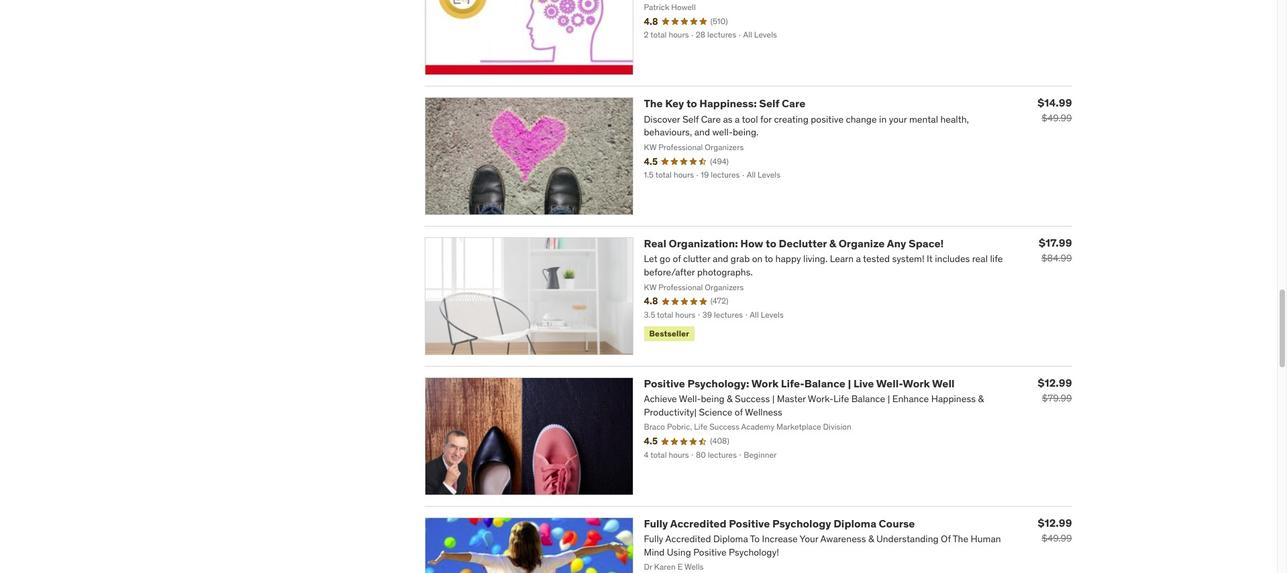Task type: describe. For each thing, give the bounding box(es) containing it.
balance
[[804, 377, 845, 391]]

live
[[854, 377, 874, 391]]

$49.99 for $12.99
[[1042, 533, 1072, 545]]

2 work from the left
[[903, 377, 930, 391]]

psychology:
[[687, 377, 749, 391]]

the
[[644, 97, 663, 110]]

$12.99 for fully accredited positive psychology diploma course
[[1038, 517, 1072, 530]]

any
[[887, 237, 906, 250]]

0 horizontal spatial to
[[686, 97, 697, 110]]

the key to happiness: self care link
[[644, 97, 805, 110]]

life-
[[781, 377, 804, 391]]

care
[[782, 97, 805, 110]]

real
[[644, 237, 666, 250]]

real organization: how to declutter & organize any space! link
[[644, 237, 944, 250]]

key
[[665, 97, 684, 110]]

$17.99 $84.99
[[1039, 236, 1072, 264]]

the key to happiness: self care
[[644, 97, 805, 110]]

1 horizontal spatial positive
[[729, 517, 770, 531]]

0 horizontal spatial positive
[[644, 377, 685, 391]]

$84.99
[[1041, 252, 1072, 264]]

$12.99 $79.99
[[1038, 376, 1072, 405]]

space!
[[909, 237, 944, 250]]

psychology
[[772, 517, 831, 531]]

course
[[879, 517, 915, 531]]



Task type: vqa. For each thing, say whether or not it's contained in the screenshot.
Work
yes



Task type: locate. For each thing, give the bounding box(es) containing it.
positive
[[644, 377, 685, 391], [729, 517, 770, 531]]

$14.99
[[1038, 96, 1072, 110]]

declutter
[[779, 237, 827, 250]]

$14.99 $49.99
[[1038, 96, 1072, 124]]

0 vertical spatial $49.99
[[1042, 112, 1072, 124]]

$49.99 inside $14.99 $49.99
[[1042, 112, 1072, 124]]

fully accredited positive psychology diploma course
[[644, 517, 915, 531]]

how
[[740, 237, 763, 250]]

1 horizontal spatial to
[[766, 237, 776, 250]]

$12.99 for positive psychology: work life-balance | live well-work well
[[1038, 376, 1072, 390]]

$17.99
[[1039, 236, 1072, 250]]

positive right accredited
[[729, 517, 770, 531]]

accredited
[[670, 517, 726, 531]]

positive psychology: work life-balance | live well-work well
[[644, 377, 955, 391]]

to right how
[[766, 237, 776, 250]]

|
[[848, 377, 851, 391]]

diploma
[[834, 517, 876, 531]]

work left life-
[[751, 377, 779, 391]]

happiness:
[[699, 97, 757, 110]]

work
[[751, 377, 779, 391], [903, 377, 930, 391]]

self
[[759, 97, 779, 110]]

positive left psychology:
[[644, 377, 685, 391]]

$12.99 $49.99
[[1038, 517, 1072, 545]]

0 horizontal spatial work
[[751, 377, 779, 391]]

1 vertical spatial $49.99
[[1042, 533, 1072, 545]]

$49.99
[[1042, 112, 1072, 124], [1042, 533, 1072, 545]]

1 $12.99 from the top
[[1038, 376, 1072, 390]]

&
[[829, 237, 836, 250]]

0 vertical spatial to
[[686, 97, 697, 110]]

to right key
[[686, 97, 697, 110]]

1 vertical spatial to
[[766, 237, 776, 250]]

well-
[[876, 377, 903, 391]]

1 vertical spatial positive
[[729, 517, 770, 531]]

positive psychology: work life-balance | live well-work well link
[[644, 377, 955, 391]]

real organization: how to declutter & organize any space!
[[644, 237, 944, 250]]

1 vertical spatial $12.99
[[1038, 517, 1072, 530]]

$79.99
[[1042, 393, 1072, 405]]

1 horizontal spatial work
[[903, 377, 930, 391]]

work left well
[[903, 377, 930, 391]]

2 $12.99 from the top
[[1038, 517, 1072, 530]]

2 $49.99 from the top
[[1042, 533, 1072, 545]]

fully
[[644, 517, 668, 531]]

$12.99
[[1038, 376, 1072, 390], [1038, 517, 1072, 530]]

well
[[932, 377, 955, 391]]

to
[[686, 97, 697, 110], [766, 237, 776, 250]]

0 vertical spatial positive
[[644, 377, 685, 391]]

$49.99 inside $12.99 $49.99
[[1042, 533, 1072, 545]]

organization:
[[669, 237, 738, 250]]

$49.99 for $14.99
[[1042, 112, 1072, 124]]

1 work from the left
[[751, 377, 779, 391]]

1 $49.99 from the top
[[1042, 112, 1072, 124]]

fully accredited positive psychology diploma course link
[[644, 517, 915, 531]]

0 vertical spatial $12.99
[[1038, 376, 1072, 390]]

organize
[[839, 237, 885, 250]]



